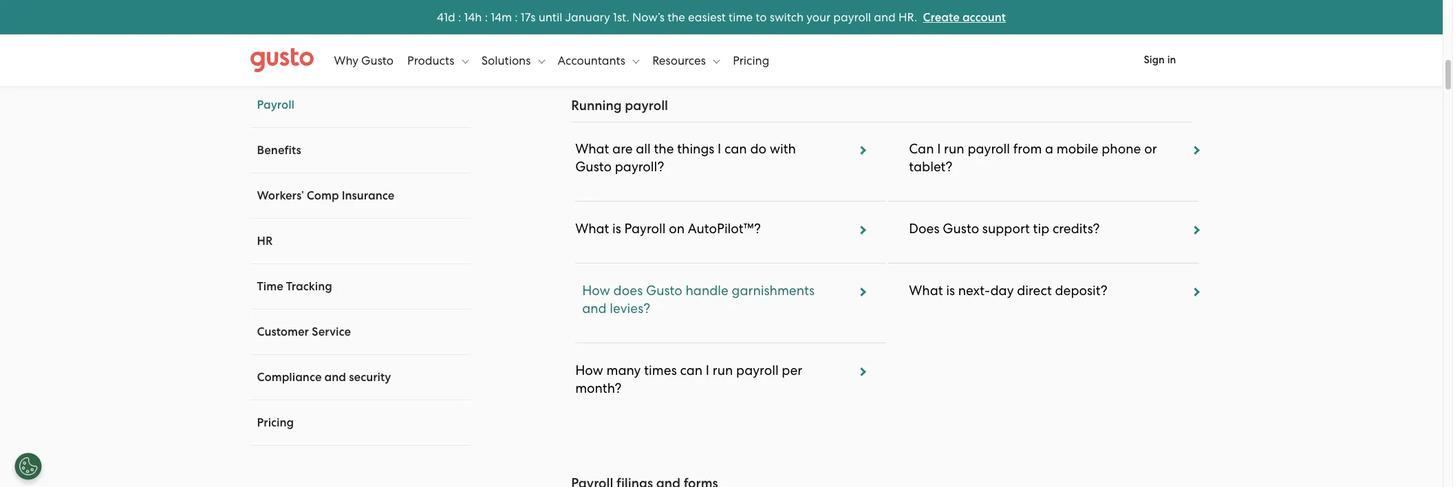 Task type: describe. For each thing, give the bounding box(es) containing it.
1st.
[[613, 10, 630, 24]]

online payroll services, hr, and benefits | gusto image
[[250, 48, 313, 73]]

month?
[[575, 381, 622, 396]]

sign in link
[[1128, 45, 1193, 76]]

payroll up all
[[625, 98, 668, 114]]

why
[[334, 53, 358, 67]]

how for how many times can i run payroll per month?
[[575, 363, 603, 378]]

solutions
[[481, 53, 534, 67]]

things
[[677, 141, 715, 157]]

day
[[991, 283, 1014, 299]]

hr
[[257, 234, 273, 248]]

s
[[531, 10, 536, 24]]

how many times can i run payroll per month? button
[[561, 361, 886, 440]]

tip
[[1033, 221, 1050, 237]]

direct
[[1017, 283, 1052, 299]]

times
[[644, 363, 677, 378]]

january
[[565, 10, 610, 24]]

hr.
[[899, 10, 917, 24]]

hr link
[[257, 234, 273, 248]]

and inside how does gusto handle garnishments and levies?
[[582, 301, 607, 317]]

now's
[[632, 10, 665, 24]]

i inside how many times can i run payroll per month?
[[706, 363, 710, 378]]

is for next-
[[946, 283, 955, 299]]

the inside what are all the things i can do with gusto payroll?
[[654, 141, 674, 157]]

and inside 4 1 d : 1 4 h : 1 4 m : 1 7 s until january 1st. now's the easiest time to switch your payroll and hr. create account
[[874, 10, 896, 24]]

workers'
[[257, 189, 304, 203]]

handle
[[686, 283, 729, 299]]

a
[[1045, 141, 1054, 157]]

why gusto link
[[334, 40, 394, 81]]

4 1 d : 1 4 h : 1 4 m : 1 7 s until january 1st. now's the easiest time to switch your payroll and hr. create account
[[437, 10, 1006, 24]]

gusto inside what are all the things i can do with gusto payroll?
[[575, 159, 612, 175]]

benefits
[[257, 143, 301, 158]]

the inside 4 1 d : 1 4 h : 1 4 m : 1 7 s until january 1st. now's the easiest time to switch your payroll and hr. create account
[[668, 10, 685, 24]]

i inside can i run payroll from a mobile phone or tablet?
[[937, 141, 941, 157]]

products button
[[407, 40, 469, 81]]

tracking
[[286, 279, 332, 294]]

benefits link
[[257, 143, 301, 158]]

d :
[[448, 10, 461, 24]]

support
[[983, 221, 1030, 237]]

do
[[750, 141, 767, 157]]

easiest
[[688, 10, 726, 24]]

garnishments
[[732, 283, 815, 299]]

4 1 from the left
[[521, 10, 525, 24]]

many
[[607, 363, 641, 378]]

resources
[[653, 53, 709, 67]]

2 1 from the left
[[464, 10, 468, 24]]

compliance and security
[[257, 370, 391, 385]]

resources button
[[653, 40, 720, 81]]

accountants button
[[558, 40, 640, 81]]

until
[[539, 10, 562, 24]]

can
[[909, 141, 934, 157]]

account
[[963, 10, 1006, 24]]

does
[[909, 221, 940, 237]]

all
[[636, 141, 651, 157]]

7
[[525, 10, 531, 24]]

customer
[[257, 325, 309, 339]]

compliance and security link
[[257, 370, 391, 385]]

pricing inside the main element
[[733, 53, 770, 67]]

phone
[[1102, 141, 1141, 157]]

how does gusto handle garnishments and levies?
[[582, 283, 815, 317]]

i inside what are all the things i can do with gusto payroll?
[[718, 141, 721, 157]]

does gusto support tip credits? button
[[885, 220, 1203, 281]]

customer service
[[257, 325, 351, 339]]

what is next-day direct deposit?
[[909, 283, 1108, 299]]

time
[[729, 10, 753, 24]]

customer service link
[[257, 325, 351, 339]]

can i run payroll from a mobile phone or tablet?
[[909, 141, 1157, 175]]

with
[[770, 141, 796, 157]]

create account link
[[923, 10, 1006, 24]]

are
[[613, 141, 633, 157]]

solutions button
[[481, 40, 545, 81]]

does
[[614, 283, 643, 299]]

time tracking
[[257, 279, 332, 294]]

on
[[669, 221, 685, 237]]

comp
[[307, 189, 339, 203]]

1 1 from the left
[[444, 10, 448, 24]]

run inside how many times can i run payroll per month?
[[713, 363, 733, 378]]

m :
[[502, 10, 518, 24]]

sign
[[1144, 54, 1165, 66]]

is for payroll
[[613, 221, 621, 237]]



Task type: locate. For each thing, give the bounding box(es) containing it.
4 right the h :
[[495, 10, 502, 24]]

what is payroll on autopilot™?
[[575, 221, 761, 237]]

what inside what is next-day direct deposit? dropdown button
[[909, 283, 943, 299]]

4
[[437, 10, 444, 24], [468, 10, 475, 24], [495, 10, 502, 24]]

the
[[668, 10, 685, 24], [654, 141, 674, 157]]

or
[[1145, 141, 1157, 157]]

how many times can i run payroll per month?
[[575, 363, 803, 396]]

tablet?
[[909, 159, 953, 175]]

payroll left from
[[968, 141, 1010, 157]]

1 vertical spatial and
[[582, 301, 607, 317]]

compliance
[[257, 370, 322, 385]]

how for how does gusto handle garnishments and levies?
[[582, 283, 610, 299]]

0 horizontal spatial i
[[706, 363, 710, 378]]

2 horizontal spatial and
[[874, 10, 896, 24]]

how up month?
[[575, 363, 603, 378]]

can right "times"
[[680, 363, 703, 378]]

sign in
[[1144, 54, 1176, 66]]

payroll left on
[[625, 221, 666, 237]]

2 horizontal spatial i
[[937, 141, 941, 157]]

1 horizontal spatial i
[[718, 141, 721, 157]]

0 horizontal spatial is
[[613, 221, 621, 237]]

and left the hr.
[[874, 10, 896, 24]]

i right "times"
[[706, 363, 710, 378]]

what for what is next-day direct deposit?
[[909, 283, 943, 299]]

time
[[257, 279, 283, 294]]

1 vertical spatial payroll
[[625, 221, 666, 237]]

payroll link
[[257, 98, 295, 112]]

payroll inside 4 1 d : 1 4 h : 1 4 m : 1 7 s until january 1st. now's the easiest time to switch your payroll and hr. create account
[[834, 10, 871, 24]]

what for what are all the things i can do with gusto payroll?
[[575, 141, 609, 157]]

4 left d :
[[437, 10, 444, 24]]

1 4 from the left
[[437, 10, 444, 24]]

credits?
[[1053, 221, 1100, 237]]

payroll?
[[615, 159, 664, 175]]

is left next-
[[946, 283, 955, 299]]

2 4 from the left
[[468, 10, 475, 24]]

0 vertical spatial can
[[725, 141, 747, 157]]

workers' comp insurance link
[[257, 189, 395, 203]]

payroll inside dropdown button
[[625, 221, 666, 237]]

how left does
[[582, 283, 610, 299]]

running
[[571, 98, 622, 114]]

1 vertical spatial pricing link
[[257, 416, 294, 430]]

running payroll
[[571, 98, 668, 114]]

0 horizontal spatial payroll
[[257, 98, 295, 112]]

pricing link
[[733, 40, 770, 81], [257, 416, 294, 430]]

0 vertical spatial what
[[575, 141, 609, 157]]

1 left s
[[521, 10, 525, 24]]

accountants
[[558, 53, 628, 67]]

2 horizontal spatial 4
[[495, 10, 502, 24]]

gusto inside how does gusto handle garnishments and levies?
[[646, 283, 683, 299]]

what inside what are all the things i can do with gusto payroll?
[[575, 141, 609, 157]]

i right 'things'
[[718, 141, 721, 157]]

1 horizontal spatial pricing link
[[733, 40, 770, 81]]

is left on
[[613, 221, 621, 237]]

what are all the things i can do with gusto payroll?
[[575, 141, 796, 175]]

1 horizontal spatial is
[[946, 283, 955, 299]]

to
[[756, 10, 767, 24]]

can i run payroll from a mobile phone or tablet? button
[[885, 140, 1203, 220]]

2 vertical spatial what
[[909, 283, 943, 299]]

payroll
[[834, 10, 871, 24], [625, 98, 668, 114], [968, 141, 1010, 157], [736, 363, 779, 378]]

1
[[444, 10, 448, 24], [464, 10, 468, 24], [491, 10, 495, 24], [521, 10, 525, 24]]

h :
[[475, 10, 488, 24]]

1 horizontal spatial payroll
[[625, 221, 666, 237]]

how inside how many times can i run payroll per month?
[[575, 363, 603, 378]]

1 vertical spatial pricing
[[257, 416, 294, 430]]

0 vertical spatial and
[[874, 10, 896, 24]]

payroll left per
[[736, 363, 779, 378]]

pricing down compliance
[[257, 416, 294, 430]]

run
[[944, 141, 965, 157], [713, 363, 733, 378]]

1 horizontal spatial pricing
[[733, 53, 770, 67]]

from
[[1013, 141, 1042, 157]]

0 vertical spatial pricing
[[733, 53, 770, 67]]

mobile
[[1057, 141, 1099, 157]]

and left levies? at the bottom
[[582, 301, 607, 317]]

can inside how many times can i run payroll per month?
[[680, 363, 703, 378]]

what is payroll on autopilot™? button
[[561, 220, 886, 281]]

payroll inside can i run payroll from a mobile phone or tablet?
[[968, 141, 1010, 157]]

workers' comp insurance
[[257, 189, 395, 203]]

what
[[575, 141, 609, 157], [575, 221, 609, 237], [909, 283, 943, 299]]

i right "can"
[[937, 141, 941, 157]]

run down how does gusto handle garnishments and levies? dropdown button
[[713, 363, 733, 378]]

payroll down online payroll services, hr, and benefits | gusto image
[[257, 98, 295, 112]]

0 vertical spatial pricing link
[[733, 40, 770, 81]]

2 vertical spatial and
[[325, 370, 346, 385]]

autopilot™?
[[688, 221, 761, 237]]

1 left the h :
[[444, 10, 448, 24]]

is
[[613, 221, 621, 237], [946, 283, 955, 299]]

0 horizontal spatial pricing link
[[257, 416, 294, 430]]

and left security
[[325, 370, 346, 385]]

gusto
[[361, 53, 394, 67], [575, 159, 612, 175], [943, 221, 979, 237], [646, 283, 683, 299]]

0 horizontal spatial 4
[[437, 10, 444, 24]]

products
[[407, 53, 457, 67]]

1 vertical spatial the
[[654, 141, 674, 157]]

can left the do on the right top of the page
[[725, 141, 747, 157]]

next-
[[958, 283, 991, 299]]

does gusto support tip credits?
[[909, 221, 1100, 237]]

how inside how does gusto handle garnishments and levies?
[[582, 283, 610, 299]]

1 horizontal spatial and
[[582, 301, 607, 317]]

1 right the h :
[[491, 10, 495, 24]]

1 horizontal spatial run
[[944, 141, 965, 157]]

gusto inside dropdown button
[[943, 221, 979, 237]]

1 horizontal spatial can
[[725, 141, 747, 157]]

per
[[782, 363, 803, 378]]

the right all
[[654, 141, 674, 157]]

pricing link down to
[[733, 40, 770, 81]]

security
[[349, 370, 391, 385]]

1 vertical spatial is
[[946, 283, 955, 299]]

3 4 from the left
[[495, 10, 502, 24]]

can inside what are all the things i can do with gusto payroll?
[[725, 141, 747, 157]]

0 horizontal spatial can
[[680, 363, 703, 378]]

1 vertical spatial how
[[575, 363, 603, 378]]

main element
[[250, 40, 1193, 81]]

0 horizontal spatial pricing
[[257, 416, 294, 430]]

0 horizontal spatial run
[[713, 363, 733, 378]]

and
[[874, 10, 896, 24], [582, 301, 607, 317], [325, 370, 346, 385]]

how does gusto handle garnishments and levies? button
[[561, 281, 886, 361]]

insurance
[[342, 189, 395, 203]]

0 horizontal spatial and
[[325, 370, 346, 385]]

payroll inside how many times can i run payroll per month?
[[736, 363, 779, 378]]

3 1 from the left
[[491, 10, 495, 24]]

what are all the things i can do with gusto payroll? button
[[561, 140, 886, 220]]

levies?
[[610, 301, 650, 317]]

what inside "what is payroll on autopilot™?" dropdown button
[[575, 221, 609, 237]]

i
[[718, 141, 721, 157], [937, 141, 941, 157], [706, 363, 710, 378]]

service
[[312, 325, 351, 339]]

run inside can i run payroll from a mobile phone or tablet?
[[944, 141, 965, 157]]

1 horizontal spatial 4
[[468, 10, 475, 24]]

deposit?
[[1055, 283, 1108, 299]]

pricing link down compliance
[[257, 416, 294, 430]]

payroll right your
[[834, 10, 871, 24]]

run up tablet?
[[944, 141, 965, 157]]

0 vertical spatial how
[[582, 283, 610, 299]]

in
[[1168, 54, 1176, 66]]

1 vertical spatial can
[[680, 363, 703, 378]]

1 right d :
[[464, 10, 468, 24]]

0 vertical spatial run
[[944, 141, 965, 157]]

what for what is payroll on autopilot™?
[[575, 221, 609, 237]]

your
[[807, 10, 831, 24]]

1 vertical spatial what
[[575, 221, 609, 237]]

how
[[582, 283, 610, 299], [575, 363, 603, 378]]

the right now's
[[668, 10, 685, 24]]

0 vertical spatial the
[[668, 10, 685, 24]]

create
[[923, 10, 960, 24]]

can
[[725, 141, 747, 157], [680, 363, 703, 378]]

what is next-day direct deposit? button
[[885, 281, 1203, 361]]

0 vertical spatial payroll
[[257, 98, 295, 112]]

gusto inside the main element
[[361, 53, 394, 67]]

why gusto
[[334, 53, 394, 67]]

switch
[[770, 10, 804, 24]]

1 vertical spatial run
[[713, 363, 733, 378]]

0 vertical spatial is
[[613, 221, 621, 237]]

4 right d :
[[468, 10, 475, 24]]

time tracking link
[[257, 279, 332, 294]]

pricing down to
[[733, 53, 770, 67]]



Task type: vqa. For each thing, say whether or not it's contained in the screenshot.
THE A
yes



